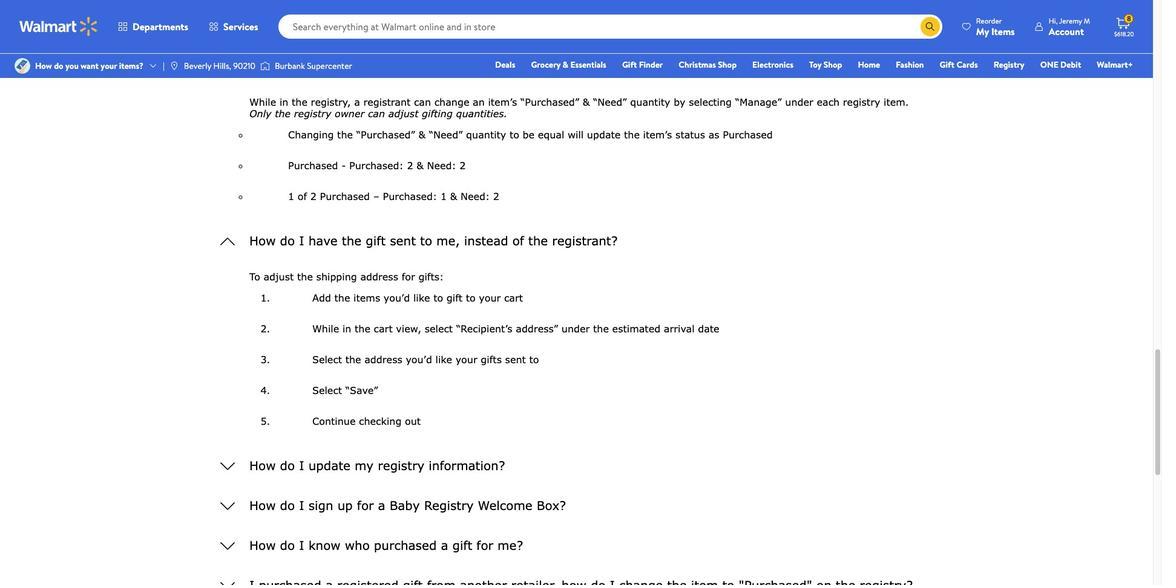Task type: locate. For each thing, give the bounding box(es) containing it.
departments button
[[108, 12, 199, 41]]

 image
[[15, 58, 30, 74]]

shop
[[718, 59, 737, 71], [824, 59, 842, 71]]

 image right the 90210
[[260, 60, 270, 72]]

8
[[1127, 13, 1131, 24]]

shop right christmas
[[718, 59, 737, 71]]

0 horizontal spatial gift
[[622, 59, 637, 71]]

$618.20
[[1114, 30, 1134, 38]]

finder
[[639, 59, 663, 71]]

gift finder link
[[617, 58, 668, 71]]

toy
[[809, 59, 822, 71]]

burbank
[[275, 60, 305, 72]]

1 horizontal spatial shop
[[824, 59, 842, 71]]

registry
[[994, 59, 1025, 71]]

|
[[163, 60, 165, 72]]

m
[[1084, 15, 1090, 26]]

supercenter
[[307, 60, 352, 72]]

grocery & essentials link
[[526, 58, 612, 71]]

how
[[35, 60, 52, 72]]

one debit
[[1040, 59, 1081, 71]]

0 horizontal spatial  image
[[169, 61, 179, 71]]

1 horizontal spatial  image
[[260, 60, 270, 72]]

electronics
[[753, 59, 794, 71]]

beverly
[[184, 60, 211, 72]]

gift left cards
[[940, 59, 955, 71]]

shop right toy
[[824, 59, 842, 71]]

account
[[1049, 25, 1084, 38]]

gift
[[622, 59, 637, 71], [940, 59, 955, 71]]

gift for gift cards
[[940, 59, 955, 71]]

do
[[54, 60, 63, 72]]

1 horizontal spatial gift
[[940, 59, 955, 71]]

 image right |
[[169, 61, 179, 71]]

Walmart Site-Wide search field
[[278, 15, 942, 39]]

gift cards
[[940, 59, 978, 71]]

deals link
[[490, 58, 521, 71]]

gift left finder
[[622, 59, 637, 71]]

shop for toy shop
[[824, 59, 842, 71]]

cards
[[957, 59, 978, 71]]

search icon image
[[925, 22, 935, 31]]

fashion
[[896, 59, 924, 71]]

one debit link
[[1035, 58, 1087, 71]]

gift finder
[[622, 59, 663, 71]]

reorder my items
[[976, 15, 1015, 38]]

0 horizontal spatial shop
[[718, 59, 737, 71]]

Search search field
[[278, 15, 942, 39]]

walmart+ link
[[1092, 58, 1139, 71]]

grocery & essentials
[[531, 59, 607, 71]]

deals
[[495, 59, 515, 71]]

2 shop from the left
[[824, 59, 842, 71]]

1 gift from the left
[[622, 59, 637, 71]]

 image
[[260, 60, 270, 72], [169, 61, 179, 71]]

my
[[976, 25, 989, 38]]

1 shop from the left
[[718, 59, 737, 71]]

grocery
[[531, 59, 561, 71]]

2 gift from the left
[[940, 59, 955, 71]]

christmas shop link
[[673, 58, 742, 71]]

christmas
[[679, 59, 716, 71]]

shop for christmas shop
[[718, 59, 737, 71]]

home
[[858, 59, 880, 71]]

hi,
[[1049, 15, 1058, 26]]

how do you want your items?
[[35, 60, 143, 72]]



Task type: vqa. For each thing, say whether or not it's contained in the screenshot.
Shop
yes



Task type: describe. For each thing, give the bounding box(es) containing it.
walmart image
[[19, 17, 98, 36]]

toy shop link
[[804, 58, 848, 71]]

8 $618.20
[[1114, 13, 1134, 38]]

electronics link
[[747, 58, 799, 71]]

gift cards link
[[934, 58, 984, 71]]

want
[[81, 60, 99, 72]]

burbank supercenter
[[275, 60, 352, 72]]

departments
[[133, 20, 188, 33]]

essentials
[[570, 59, 607, 71]]

christmas shop
[[679, 59, 737, 71]]

services
[[223, 20, 258, 33]]

walmart+
[[1097, 59, 1133, 71]]

hi, jeremy m account
[[1049, 15, 1090, 38]]

90210
[[233, 60, 255, 72]]

 image for burbank supercenter
[[260, 60, 270, 72]]

services button
[[199, 12, 269, 41]]

items?
[[119, 60, 143, 72]]

gift for gift finder
[[622, 59, 637, 71]]

debit
[[1061, 59, 1081, 71]]

registry link
[[988, 58, 1030, 71]]

you
[[65, 60, 79, 72]]

&
[[563, 59, 568, 71]]

hills,
[[213, 60, 231, 72]]

 image for beverly hills, 90210
[[169, 61, 179, 71]]

your
[[101, 60, 117, 72]]

fashion link
[[891, 58, 930, 71]]

beverly hills, 90210
[[184, 60, 255, 72]]

home link
[[853, 58, 886, 71]]

one
[[1040, 59, 1059, 71]]

reorder
[[976, 15, 1002, 26]]

toy shop
[[809, 59, 842, 71]]

items
[[992, 25, 1015, 38]]

jeremy
[[1059, 15, 1082, 26]]



